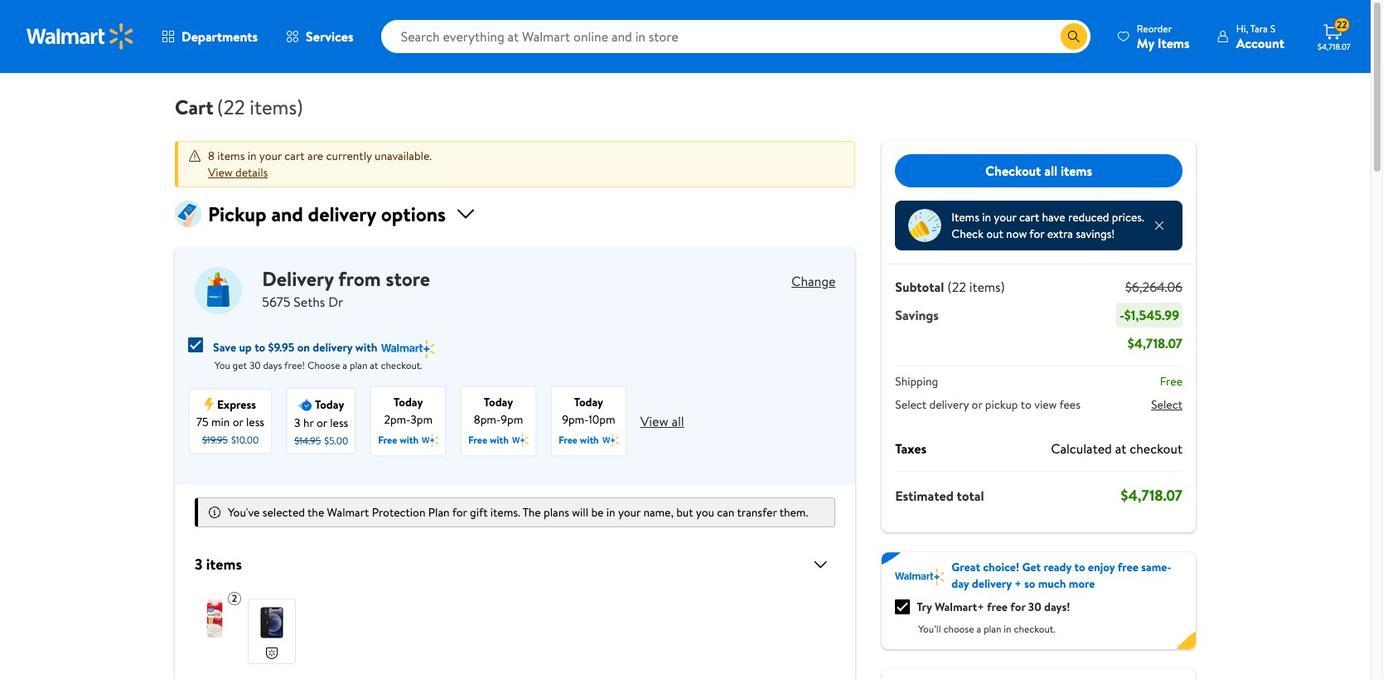 Task type: locate. For each thing, give the bounding box(es) containing it.
0 vertical spatial 30
[[249, 358, 261, 372]]

plan inside banner
[[984, 622, 1002, 636]]

free with down 2pm- at bottom left
[[378, 433, 419, 447]]

delivery inside save up to $9.95 on delivery with walmart plus, page will refresh upon selection element
[[313, 339, 353, 356]]

view left details
[[208, 164, 233, 181]]

your left are
[[259, 148, 282, 164]]

cart left have
[[1020, 209, 1040, 226]]

0 horizontal spatial at
[[370, 358, 379, 372]]

free with down 9pm-
[[559, 433, 599, 447]]

free right enjoy
[[1118, 559, 1139, 575]]

1 horizontal spatial for
[[1011, 599, 1026, 615]]

in left now
[[983, 209, 992, 226]]

view
[[1035, 396, 1058, 413]]

1 horizontal spatial select
[[1152, 396, 1183, 413]]

free with for 3pm
[[378, 433, 419, 447]]

0 vertical spatial for
[[1030, 226, 1045, 242]]

checkout. down days!
[[1014, 622, 1056, 636]]

1 vertical spatial view
[[641, 412, 669, 430]]

transfer
[[738, 504, 777, 521]]

your
[[259, 148, 282, 164], [995, 209, 1017, 226], [618, 504, 641, 521]]

for left gift
[[453, 504, 467, 521]]

1 vertical spatial plan
[[984, 622, 1002, 636]]

delivery down 8 items in your cart are currently unavailable. view details
[[308, 200, 376, 228]]

$14.95
[[294, 433, 321, 447]]

reduced price image
[[909, 209, 942, 242]]

free down 8pm-
[[469, 433, 488, 447]]

1 vertical spatial for
[[453, 504, 467, 521]]

straight talk apple iphone 12, 64gb, black- prepaid smartphone [locked to straight talk] with addon services image
[[252, 603, 292, 643]]

1 horizontal spatial plan
[[984, 622, 1002, 636]]

to left view at the right of the page
[[1021, 396, 1032, 413]]

items inside button
[[1061, 162, 1093, 180]]

0 vertical spatial your
[[259, 148, 282, 164]]

you've selected the walmart protection plan for gift items. the plans will be in your name, but you can transfer them. alert
[[195, 497, 836, 527]]

the
[[523, 504, 541, 521]]

1 vertical spatial at
[[1116, 439, 1127, 458]]

0 horizontal spatial select
[[896, 396, 927, 413]]

0 horizontal spatial to
[[255, 339, 266, 356]]

plan
[[350, 358, 368, 372], [984, 622, 1002, 636]]

alert containing 8 items in your cart are currently unavailable.
[[175, 141, 856, 187]]

items inside 8 items in your cart are currently unavailable. view details
[[217, 148, 245, 164]]

more
[[1069, 575, 1096, 592]]

all for checkout
[[1045, 162, 1058, 180]]

0 horizontal spatial (22
[[217, 93, 245, 121]]

9pm-
[[562, 411, 589, 428]]

1 horizontal spatial 3
[[294, 414, 301, 431]]

subtotal (22 items)
[[896, 278, 1006, 296]]

0 horizontal spatial cart
[[285, 148, 305, 164]]

2 free with from the left
[[469, 433, 509, 447]]

0 horizontal spatial items)
[[250, 93, 303, 121]]

0 horizontal spatial view
[[208, 164, 233, 181]]

to right up
[[255, 339, 266, 356]]

1 vertical spatial (22
[[948, 278, 967, 296]]

30 left days!
[[1029, 599, 1042, 615]]

free
[[1161, 373, 1183, 390], [378, 433, 397, 447], [469, 433, 488, 447], [559, 433, 578, 447]]

today for 9pm
[[484, 394, 513, 410]]

estimated
[[896, 486, 954, 505]]

2 horizontal spatial your
[[995, 209, 1017, 226]]

free with for 10pm
[[559, 433, 599, 447]]

departments
[[182, 27, 258, 46]]

$4,718.07 down checkout
[[1122, 485, 1183, 506]]

2 vertical spatial for
[[1011, 599, 1026, 615]]

0 horizontal spatial less
[[246, 414, 265, 430]]

10pm
[[589, 411, 616, 428]]

all right checkout
[[1045, 162, 1058, 180]]

1 horizontal spatial items)
[[970, 278, 1006, 296]]

items
[[1158, 34, 1191, 52], [952, 209, 980, 226]]

cart inside items in your cart have reduced prices. check out now for extra savings!
[[1020, 209, 1040, 226]]

you'll
[[919, 622, 942, 636]]

today up 10pm
[[574, 394, 604, 410]]

all inside button
[[1045, 162, 1058, 180]]

checkout
[[986, 162, 1042, 180]]

or for min
[[233, 414, 243, 430]]

view right 10pm
[[641, 412, 669, 430]]

1 vertical spatial items
[[952, 209, 980, 226]]

or inside 3 hr or less $14.95 $5.00
[[317, 414, 327, 431]]

1 vertical spatial to
[[1021, 396, 1032, 413]]

change button
[[792, 272, 836, 290]]

1 horizontal spatial free
[[1118, 559, 1139, 575]]

items) up details
[[250, 93, 303, 121]]

today up 2pm- at bottom left
[[394, 394, 423, 410]]

choice!
[[984, 559, 1020, 575]]

75 min or less $19.95 $10.00
[[197, 414, 265, 447]]

2 horizontal spatial or
[[972, 396, 983, 413]]

get
[[1023, 559, 1042, 575]]

0 vertical spatial all
[[1045, 162, 1058, 180]]

all right 10pm
[[672, 412, 685, 430]]

0 vertical spatial plan
[[350, 358, 368, 372]]

cart_gic_illustration image
[[175, 201, 201, 227]]

less up $10.00
[[246, 414, 265, 430]]

1 horizontal spatial less
[[330, 414, 349, 431]]

1 horizontal spatial to
[[1021, 396, 1032, 413]]

1 vertical spatial 30
[[1029, 599, 1042, 615]]

will
[[572, 504, 589, 521]]

2 horizontal spatial free with
[[559, 433, 599, 447]]

2 vertical spatial to
[[1075, 559, 1086, 575]]

items) for cart (22 items)
[[250, 93, 303, 121]]

plan down try walmart+ free for 30 days!
[[984, 622, 1002, 636]]

free down 9pm-
[[559, 433, 578, 447]]

free with for 9pm
[[469, 433, 509, 447]]

0 vertical spatial items)
[[250, 93, 303, 121]]

2
[[232, 591, 237, 605]]

your right check
[[995, 209, 1017, 226]]

0 vertical spatial to
[[255, 339, 266, 356]]

2 select from the left
[[1152, 396, 1183, 413]]

plan right choose
[[350, 358, 368, 372]]

5675
[[262, 293, 291, 311]]

in down try walmart+ free for 30 days!
[[1004, 622, 1012, 636]]

1 vertical spatial $4,718.07
[[1128, 334, 1183, 352]]

or inside 75 min or less $19.95 $10.00
[[233, 414, 243, 430]]

items up 'reduced'
[[1061, 162, 1093, 180]]

0 vertical spatial items
[[1158, 34, 1191, 52]]

your inside 8 items in your cart are currently unavailable. view details
[[259, 148, 282, 164]]

0 vertical spatial at
[[370, 358, 379, 372]]

items)
[[250, 93, 303, 121], [970, 278, 1006, 296]]

30 right get
[[249, 358, 261, 372]]

today up 8pm-
[[484, 394, 513, 410]]

free down 2pm- at bottom left
[[378, 433, 397, 447]]

today inside today 9pm-10pm
[[574, 394, 604, 410]]

0 horizontal spatial 3
[[195, 554, 203, 575]]

alert
[[175, 141, 856, 187]]

for inside you've selected the walmart protection plan for gift items. the plans will be in your name, but you can transfer them. alert
[[453, 504, 467, 521]]

with left walmart plus icon at left bottom
[[490, 433, 509, 447]]

free with
[[378, 433, 419, 447], [469, 433, 509, 447], [559, 433, 599, 447]]

0 horizontal spatial a
[[343, 358, 347, 372]]

items right my on the right top
[[1158, 34, 1191, 52]]

checkout. inside banner
[[1014, 622, 1056, 636]]

walmart plus image
[[381, 340, 435, 358], [422, 432, 439, 448], [603, 432, 619, 448], [896, 569, 946, 585]]

items inside items in your cart have reduced prices. check out now for extra savings!
[[952, 209, 980, 226]]

free inside great choice! get ready to enjoy free same- day delivery + so much more
[[1118, 559, 1139, 575]]

1 horizontal spatial or
[[317, 414, 327, 431]]

1 free with from the left
[[378, 433, 419, 447]]

1 horizontal spatial your
[[618, 504, 641, 521]]

less up $5.00
[[330, 414, 349, 431]]

3 up great value lactose free whole vitamin d milk, half gallon, 64 fl oz quantity 2 with addon services image
[[195, 554, 203, 575]]

-
[[1120, 306, 1125, 324]]

1 horizontal spatial view
[[641, 412, 669, 430]]

for down +
[[1011, 599, 1026, 615]]

less inside 3 hr or less $14.95 $5.00
[[330, 414, 349, 431]]

2 horizontal spatial to
[[1075, 559, 1086, 575]]

0 vertical spatial checkout.
[[381, 358, 423, 372]]

free with down 8pm-
[[469, 433, 509, 447]]

reorder my items
[[1138, 21, 1191, 52]]

0 horizontal spatial checkout.
[[381, 358, 423, 372]]

1 vertical spatial a
[[977, 622, 982, 636]]

or right hr
[[317, 414, 327, 431]]

or for hr
[[317, 414, 327, 431]]

1 horizontal spatial all
[[1045, 162, 1058, 180]]

(22 right cart
[[217, 93, 245, 121]]

0 vertical spatial free
[[1118, 559, 1139, 575]]

You'll choose a plan in checkout. checkbox
[[896, 600, 911, 614]]

0 horizontal spatial free with
[[378, 433, 419, 447]]

1 horizontal spatial (22
[[948, 278, 967, 296]]

0 vertical spatial (22
[[217, 93, 245, 121]]

to left enjoy
[[1075, 559, 1086, 575]]

1 horizontal spatial free with
[[469, 433, 509, 447]]

in
[[248, 148, 257, 164], [983, 209, 992, 226], [607, 504, 616, 521], [1004, 622, 1012, 636]]

view all
[[641, 412, 685, 430]]

you
[[696, 504, 715, 521]]

0 horizontal spatial your
[[259, 148, 282, 164]]

$1,545.99
[[1125, 306, 1180, 324]]

select for select delivery or pickup to view fees
[[896, 396, 927, 413]]

$4,718.07
[[1318, 41, 1351, 52], [1128, 334, 1183, 352], [1122, 485, 1183, 506]]

change
[[792, 272, 836, 290]]

items) down out
[[970, 278, 1006, 296]]

delivery up try walmart+ free for 30 days!
[[973, 575, 1012, 592]]

at left checkout
[[1116, 439, 1127, 458]]

0 vertical spatial $4,718.07
[[1318, 41, 1351, 52]]

calculated
[[1052, 439, 1113, 458]]

items left out
[[952, 209, 980, 226]]

1 horizontal spatial at
[[1116, 439, 1127, 458]]

in right "be"
[[607, 504, 616, 521]]

1 vertical spatial 3
[[195, 554, 203, 575]]

now
[[1007, 226, 1028, 242]]

1 horizontal spatial items
[[1158, 34, 1191, 52]]

for
[[1030, 226, 1045, 242], [453, 504, 467, 521], [1011, 599, 1026, 615]]

cart left are
[[285, 148, 305, 164]]

ready
[[1044, 559, 1072, 575]]

0 vertical spatial view
[[208, 164, 233, 181]]

8
[[208, 148, 215, 164]]

1 horizontal spatial 30
[[1029, 599, 1042, 615]]

$4,718.07 down 22
[[1318, 41, 1351, 52]]

today inside today 2pm-3pm
[[394, 394, 423, 410]]

today
[[394, 394, 423, 410], [484, 394, 513, 410], [574, 394, 604, 410], [315, 397, 344, 413]]

walmart plus image down 10pm
[[603, 432, 619, 448]]

hi,
[[1237, 21, 1249, 35]]

for right now
[[1030, 226, 1045, 242]]

1 vertical spatial your
[[995, 209, 1017, 226]]

dr
[[328, 293, 343, 311]]

you've
[[228, 504, 260, 521]]

your left name,
[[618, 504, 641, 521]]

estimated total
[[896, 486, 985, 505]]

today inside today 8pm-9pm
[[484, 394, 513, 410]]

0 horizontal spatial all
[[672, 412, 685, 430]]

so
[[1025, 575, 1036, 592]]

at
[[370, 358, 379, 372], [1116, 439, 1127, 458]]

(22 right subtotal at the top of page
[[948, 278, 967, 296]]

1 vertical spatial items)
[[970, 278, 1006, 296]]

free for today 9pm-10pm
[[559, 433, 578, 447]]

with down 2pm- at bottom left
[[400, 433, 419, 447]]

or left 'pickup'
[[972, 396, 983, 413]]

3 inside 3 hr or less $14.95 $5.00
[[294, 414, 301, 431]]

checkout all items button
[[896, 154, 1183, 187]]

$4,718.07 down $1,545.99
[[1128, 334, 1183, 352]]

2 vertical spatial your
[[618, 504, 641, 521]]

delivery down shipping
[[930, 396, 970, 413]]

cart inside 8 items in your cart are currently unavailable. view details
[[285, 148, 305, 164]]

my
[[1138, 34, 1155, 52]]

great choice! get ready to enjoy free same- day delivery + so much more
[[952, 559, 1172, 592]]

3 left hr
[[294, 414, 301, 431]]

prices.
[[1113, 209, 1145, 226]]

0 horizontal spatial items
[[952, 209, 980, 226]]

checkout.
[[381, 358, 423, 372], [1014, 622, 1056, 636]]

1 vertical spatial all
[[672, 412, 685, 430]]

items up 2
[[206, 554, 242, 575]]

today up 3 hr or less $14.95 $5.00
[[315, 397, 344, 413]]

enjoy
[[1089, 559, 1116, 575]]

2 horizontal spatial for
[[1030, 226, 1045, 242]]

0 horizontal spatial free
[[988, 599, 1008, 615]]

delivery up choose
[[313, 339, 353, 356]]

checkout. up today 2pm-3pm
[[381, 358, 423, 372]]

hi, tara s account
[[1237, 21, 1285, 52]]

walmart plus image
[[512, 432, 529, 448]]

3 free with from the left
[[559, 433, 599, 447]]

free for today 8pm-9pm
[[469, 433, 488, 447]]

at right choose
[[370, 358, 379, 372]]

up
[[239, 339, 252, 356]]

savings!
[[1077, 226, 1116, 242]]

the
[[308, 504, 324, 521]]

view
[[208, 164, 233, 181], [641, 412, 669, 430]]

1 vertical spatial cart
[[1020, 209, 1040, 226]]

plans
[[544, 504, 570, 521]]

items right '8'
[[217, 148, 245, 164]]

banner
[[883, 552, 1197, 649]]

Walmart Site-Wide search field
[[381, 20, 1091, 53]]

select button
[[1152, 396, 1183, 413]]

express thunderbolt image
[[205, 398, 214, 412]]

items
[[217, 148, 245, 164], [1061, 162, 1093, 180], [206, 554, 242, 575]]

in inside items in your cart have reduced prices. check out now for extra savings!
[[983, 209, 992, 226]]

0 horizontal spatial or
[[233, 414, 243, 430]]

seths
[[294, 293, 325, 311]]

to for great
[[1075, 559, 1086, 575]]

select up checkout
[[1152, 396, 1183, 413]]

1 select from the left
[[896, 396, 927, 413]]

select down shipping
[[896, 396, 927, 413]]

select for select button
[[1152, 396, 1183, 413]]

0 horizontal spatial 30
[[249, 358, 261, 372]]

0 horizontal spatial for
[[453, 504, 467, 521]]

3 hr or less $14.95 $5.00
[[294, 414, 349, 447]]

all
[[1045, 162, 1058, 180], [672, 412, 685, 430]]

with for today 2pm-3pm
[[400, 433, 419, 447]]

1 vertical spatial checkout.
[[1014, 622, 1056, 636]]

less inside 75 min or less $19.95 $10.00
[[246, 414, 265, 430]]

0 vertical spatial 3
[[294, 414, 301, 431]]

or right min at the left of page
[[233, 414, 243, 430]]

free up you'll choose a plan in checkout.
[[988, 599, 1008, 615]]

with down 10pm
[[580, 433, 599, 447]]

all for view
[[672, 412, 685, 430]]

you'll choose a plan in checkout.
[[919, 622, 1056, 636]]

items for 3 items
[[206, 554, 242, 575]]

1 horizontal spatial checkout.
[[1014, 622, 1056, 636]]

3pm
[[411, 411, 433, 428]]

in right '8'
[[248, 148, 257, 164]]

1 horizontal spatial cart
[[1020, 209, 1040, 226]]

Search search field
[[381, 20, 1091, 53]]

free for today 2pm-3pm
[[378, 433, 397, 447]]

to inside great choice! get ready to enjoy free same- day delivery + so much more
[[1075, 559, 1086, 575]]

0 vertical spatial cart
[[285, 148, 305, 164]]

search icon image
[[1068, 30, 1081, 43]]

30
[[249, 358, 261, 372], [1029, 599, 1042, 615]]

with
[[356, 339, 378, 356], [400, 433, 419, 447], [490, 433, 509, 447], [580, 433, 599, 447]]



Task type: vqa. For each thing, say whether or not it's contained in the screenshot.
Sold and shipped by Walmart.com Thu,
no



Task type: describe. For each thing, give the bounding box(es) containing it.
2pm-
[[384, 411, 411, 428]]

taxes
[[896, 439, 927, 458]]

1 vertical spatial free
[[988, 599, 1008, 615]]

5675 seths dr
[[262, 293, 343, 311]]

selected
[[263, 504, 305, 521]]

walmart+
[[935, 599, 985, 615]]

and
[[272, 200, 303, 228]]

can
[[717, 504, 735, 521]]

currently
[[326, 148, 372, 164]]

in inside alert
[[607, 504, 616, 521]]

reorder
[[1138, 21, 1173, 35]]

your inside items in your cart have reduced prices. check out now for extra savings!
[[995, 209, 1017, 226]]

reduced
[[1069, 209, 1110, 226]]

today 9pm-10pm
[[562, 394, 616, 428]]

less for today
[[330, 414, 349, 431]]

$10.00
[[231, 433, 259, 447]]

2 button
[[175, 579, 856, 679]]

try walmart+ free for 30 days!
[[917, 599, 1071, 615]]

services button
[[272, 17, 368, 56]]

3 for 3 hr or less $14.95 $5.00
[[294, 414, 301, 431]]

express
[[217, 396, 256, 413]]

or for delivery
[[972, 396, 983, 413]]

choose
[[944, 622, 975, 636]]

-$1,545.99
[[1120, 306, 1180, 324]]

fees
[[1060, 396, 1081, 413]]

1 horizontal spatial a
[[977, 622, 982, 636]]

tara
[[1251, 21, 1269, 35]]

details
[[236, 164, 268, 181]]

walmart image
[[27, 23, 134, 50]]

s
[[1271, 21, 1276, 35]]

0 vertical spatial a
[[343, 358, 347, 372]]

(22 for subtotal
[[948, 278, 967, 296]]

with for today 8pm-9pm
[[490, 433, 509, 447]]

walmart
[[327, 504, 369, 521]]

walmart plus image up the try
[[896, 569, 946, 585]]

free!
[[284, 358, 305, 372]]

you
[[215, 358, 230, 372]]

pickup
[[208, 200, 267, 228]]

shipping
[[896, 373, 939, 390]]

view inside 8 items in your cart are currently unavailable. view details
[[208, 164, 233, 181]]

plan
[[429, 504, 450, 521]]

you've selected the walmart protection plan for gift items. the plans will be in your name, but you can transfer them.
[[228, 504, 809, 521]]

your inside you've selected the walmart protection plan for gift items. the plans will be in your name, but you can transfer them. alert
[[618, 504, 641, 521]]

22
[[1337, 18, 1348, 32]]

items) for subtotal (22 items)
[[970, 278, 1006, 296]]

great value lactose free whole vitamin d milk, half gallon, 64 fl oz quantity 2 with addon services image
[[195, 599, 235, 638]]

today for 3pm
[[394, 394, 423, 410]]

$5.00
[[324, 433, 348, 447]]

much
[[1039, 575, 1067, 592]]

with up you get 30 days free! choose a plan at checkout.
[[356, 339, 378, 356]]

calculated at checkout
[[1052, 439, 1183, 458]]

check
[[952, 226, 984, 242]]

30 inside banner
[[1029, 599, 1042, 615]]

view all button
[[641, 412, 685, 430]]

save up to $9.95 on delivery with walmart plus, page will refresh upon selection element
[[188, 337, 435, 358]]

Save up to $9.95 on delivery with checkbox
[[188, 337, 203, 352]]

walmart plus image down '3pm'
[[422, 432, 439, 448]]

checkout
[[1130, 439, 1183, 458]]

days!
[[1045, 599, 1071, 615]]

you get 30 days free! choose a plan at checkout.
[[215, 358, 423, 372]]

day
[[952, 575, 970, 592]]

items for 8 items in your cart are currently unavailable. view details
[[217, 148, 245, 164]]

options
[[381, 200, 446, 228]]

$6,264.06
[[1126, 278, 1183, 296]]

9pm
[[501, 411, 523, 428]]

name,
[[644, 504, 674, 521]]

cart (22 items)
[[175, 93, 303, 121]]

+
[[1015, 575, 1022, 592]]

try
[[917, 599, 932, 615]]

on
[[297, 339, 310, 356]]

items inside reorder my items
[[1158, 34, 1191, 52]]

$19.95
[[202, 433, 228, 447]]

(22 for cart
[[217, 93, 245, 121]]

pickup and delivery options
[[208, 200, 446, 228]]

store
[[386, 265, 430, 293]]

3 for 3 items
[[195, 554, 203, 575]]

great
[[952, 559, 981, 575]]

choose
[[308, 358, 340, 372]]

today 2pm-3pm
[[384, 394, 433, 428]]

less for express
[[246, 414, 265, 430]]

days
[[263, 358, 282, 372]]

items in your cart have reduced prices. check out now for extra savings!
[[952, 209, 1145, 242]]

with for today 9pm-10pm
[[580, 433, 599, 447]]

pickup
[[986, 396, 1019, 413]]

75
[[197, 414, 209, 430]]

free up select button
[[1161, 373, 1183, 390]]

for inside items in your cart have reduced prices. check out now for extra savings!
[[1030, 226, 1045, 242]]

protection
[[372, 504, 426, 521]]

delivery inside great choice! get ready to enjoy free same- day delivery + so much more
[[973, 575, 1012, 592]]

services
[[306, 27, 354, 46]]

today 8pm-9pm
[[474, 394, 523, 428]]

select delivery or pickup to view fees
[[896, 396, 1081, 413]]

delivery from store
[[262, 265, 430, 293]]

delivery
[[262, 265, 334, 293]]

hr
[[303, 414, 314, 431]]

are
[[308, 148, 324, 164]]

checkout all items
[[986, 162, 1093, 180]]

close nudge image
[[1153, 219, 1167, 232]]

get
[[233, 358, 247, 372]]

8pm-
[[474, 411, 501, 428]]

but
[[677, 504, 694, 521]]

in inside 8 items in your cart are currently unavailable. view details
[[248, 148, 257, 164]]

subtotal
[[896, 278, 945, 296]]

2 vertical spatial $4,718.07
[[1122, 485, 1183, 506]]

have
[[1043, 209, 1066, 226]]

to for select
[[1021, 396, 1032, 413]]

0 horizontal spatial plan
[[350, 358, 368, 372]]

min
[[211, 414, 230, 430]]

view all items image
[[805, 555, 831, 575]]

from
[[339, 265, 381, 293]]

cart
[[175, 93, 214, 121]]

banner containing great choice! get ready to enjoy free same- day delivery + so much more
[[883, 552, 1197, 649]]

out
[[987, 226, 1004, 242]]

walmart plus image up today 2pm-3pm
[[381, 340, 435, 358]]

today for 10pm
[[574, 394, 604, 410]]



